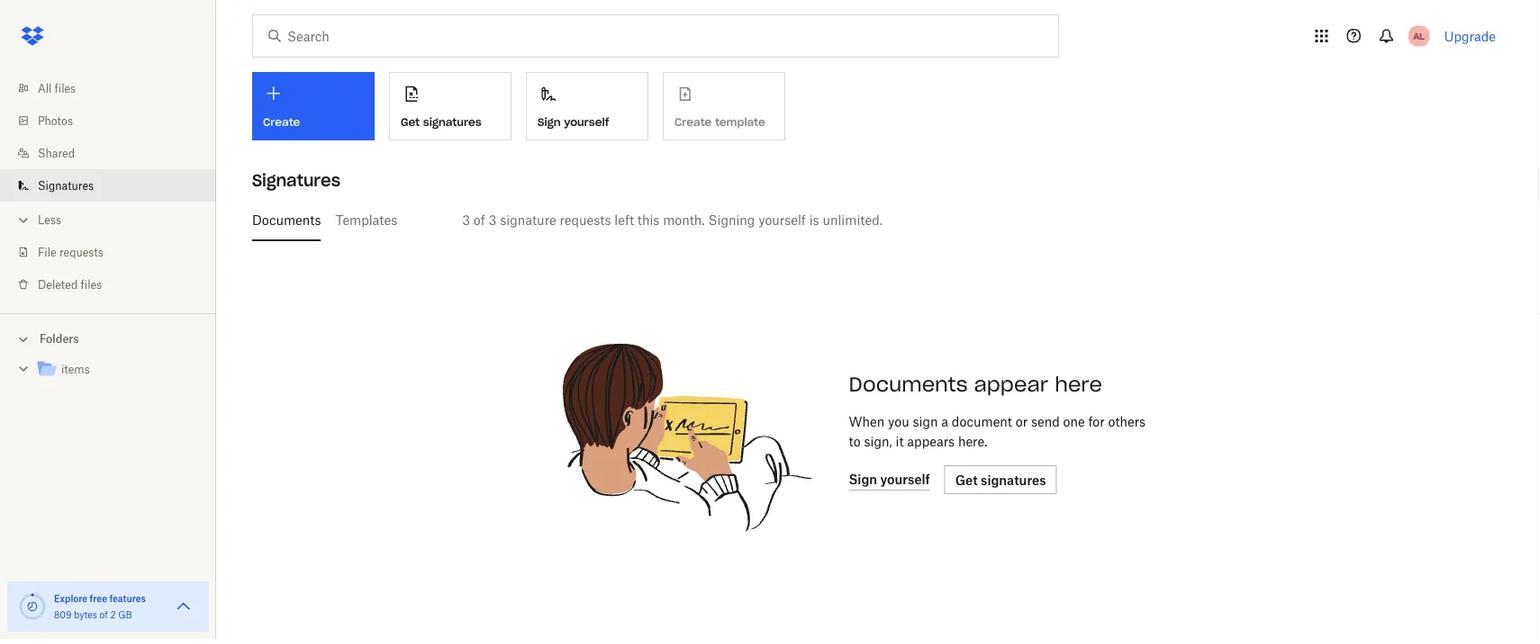 Task type: locate. For each thing, give the bounding box(es) containing it.
0 horizontal spatial of
[[100, 609, 108, 621]]

0 horizontal spatial sign yourself button
[[526, 72, 649, 141]]

requests
[[560, 212, 611, 227], [59, 245, 103, 259]]

upgrade
[[1445, 28, 1496, 44]]

1 horizontal spatial get signatures
[[956, 473, 1046, 488]]

1 vertical spatial get
[[956, 473, 978, 488]]

1 horizontal spatial requests
[[560, 212, 611, 227]]

tab list
[[252, 198, 1489, 241]]

free
[[90, 593, 107, 604]]

of inside explore free features 809 bytes of 2 gb
[[100, 609, 108, 621]]

photos link
[[14, 105, 216, 137]]

1 horizontal spatial 3
[[489, 212, 497, 227]]

documents for documents
[[252, 212, 321, 227]]

0 vertical spatial documents
[[252, 212, 321, 227]]

appear
[[974, 372, 1049, 397]]

3
[[462, 212, 470, 227], [489, 212, 497, 227]]

bytes
[[74, 609, 97, 621]]

folders button
[[0, 325, 216, 352]]

file requests link
[[14, 236, 216, 268]]

2
[[110, 609, 116, 621]]

1 horizontal spatial get signatures button
[[945, 466, 1057, 495]]

shared link
[[14, 137, 216, 169]]

quota usage element
[[18, 593, 47, 622]]

0 horizontal spatial sign yourself
[[538, 115, 609, 129]]

0 horizontal spatial sign
[[538, 115, 561, 129]]

folders
[[40, 332, 79, 346]]

of left 'signature'
[[474, 212, 485, 227]]

1 vertical spatial signatures
[[981, 473, 1046, 488]]

1 horizontal spatial sign yourself button
[[849, 469, 930, 491]]

0 vertical spatial sign yourself button
[[526, 72, 649, 141]]

1 horizontal spatial documents
[[849, 372, 968, 397]]

0 horizontal spatial requests
[[59, 245, 103, 259]]

3 of 3 signature requests left this month. signing yourself is unlimited.
[[462, 212, 883, 227]]

documents tab
[[252, 198, 321, 241]]

all files
[[38, 82, 76, 95]]

1 vertical spatial of
[[100, 609, 108, 621]]

get signatures
[[401, 115, 482, 129], [956, 473, 1046, 488]]

0 vertical spatial signatures
[[423, 115, 482, 129]]

of
[[474, 212, 485, 227], [100, 609, 108, 621]]

al button
[[1405, 22, 1434, 50]]

here.
[[958, 434, 988, 449]]

signatures down shared
[[38, 179, 94, 192]]

0 vertical spatial sign yourself
[[538, 115, 609, 129]]

signatures list item
[[0, 169, 216, 202]]

one
[[1064, 414, 1085, 429]]

0 horizontal spatial signatures
[[38, 179, 94, 192]]

left
[[615, 212, 634, 227]]

0 horizontal spatial 3
[[462, 212, 470, 227]]

1 horizontal spatial yourself
[[759, 212, 806, 227]]

documents appear here
[[849, 372, 1103, 397]]

create button
[[252, 72, 375, 141]]

to
[[849, 434, 861, 449]]

explore
[[54, 593, 88, 604]]

2 horizontal spatial yourself
[[881, 472, 930, 487]]

get
[[401, 115, 420, 129], [956, 473, 978, 488]]

documents up the "you"
[[849, 372, 968, 397]]

of left 2
[[100, 609, 108, 621]]

sign yourself
[[538, 115, 609, 129], [849, 472, 930, 487]]

1 vertical spatial documents
[[849, 372, 968, 397]]

list containing all files
[[0, 61, 216, 314]]

list
[[0, 61, 216, 314]]

1 vertical spatial yourself
[[759, 212, 806, 227]]

you
[[888, 414, 910, 429]]

files right all
[[55, 82, 76, 95]]

yourself inside tab list
[[759, 212, 806, 227]]

0 horizontal spatial get
[[401, 115, 420, 129]]

0 vertical spatial get signatures
[[401, 115, 482, 129]]

1 vertical spatial sign
[[849, 472, 878, 487]]

explore free features 809 bytes of 2 gb
[[54, 593, 146, 621]]

0 vertical spatial requests
[[560, 212, 611, 227]]

documents left the templates
[[252, 212, 321, 227]]

yourself
[[564, 115, 609, 129], [759, 212, 806, 227], [881, 472, 930, 487]]

signatures
[[252, 170, 341, 191], [38, 179, 94, 192]]

deleted
[[38, 278, 78, 291]]

0 vertical spatial files
[[55, 82, 76, 95]]

documents
[[252, 212, 321, 227], [849, 372, 968, 397]]

0 horizontal spatial files
[[55, 82, 76, 95]]

Search in folder "Dropbox" text field
[[287, 26, 1022, 46]]

0 horizontal spatial get signatures button
[[389, 72, 512, 141]]

a
[[942, 414, 949, 429]]

1 3 from the left
[[462, 212, 470, 227]]

sign
[[538, 115, 561, 129], [849, 472, 878, 487]]

signatures up the documents tab
[[252, 170, 341, 191]]

requests left left
[[560, 212, 611, 227]]

requests right file
[[59, 245, 103, 259]]

1 vertical spatial get signatures
[[956, 473, 1046, 488]]

month.
[[663, 212, 705, 227]]

1 horizontal spatial sign
[[849, 472, 878, 487]]

809
[[54, 609, 72, 621]]

1 horizontal spatial files
[[81, 278, 102, 291]]

al
[[1414, 30, 1425, 41]]

1 vertical spatial get signatures button
[[945, 466, 1057, 495]]

1 vertical spatial sign yourself button
[[849, 469, 930, 491]]

signature
[[500, 212, 556, 227]]

signing
[[709, 212, 755, 227]]

1 horizontal spatial signatures
[[252, 170, 341, 191]]

0 horizontal spatial yourself
[[564, 115, 609, 129]]

signatures
[[423, 115, 482, 129], [981, 473, 1046, 488]]

1 horizontal spatial sign yourself
[[849, 472, 930, 487]]

sign yourself button
[[526, 72, 649, 141], [849, 469, 930, 491]]

appears
[[907, 434, 955, 449]]

document
[[952, 414, 1012, 429]]

create
[[263, 115, 300, 129]]

0 vertical spatial get signatures button
[[389, 72, 512, 141]]

all
[[38, 82, 52, 95]]

signatures inside list item
[[38, 179, 94, 192]]

files right the deleted
[[81, 278, 102, 291]]

1 horizontal spatial of
[[474, 212, 485, 227]]

0 horizontal spatial documents
[[252, 212, 321, 227]]

1 vertical spatial sign yourself
[[849, 472, 930, 487]]

1 vertical spatial files
[[81, 278, 102, 291]]

get signatures button
[[389, 72, 512, 141], [945, 466, 1057, 495]]

photos
[[38, 114, 73, 127]]

files
[[55, 82, 76, 95], [81, 278, 102, 291]]



Task type: describe. For each thing, give the bounding box(es) containing it.
features
[[109, 593, 146, 604]]

others
[[1109, 414, 1146, 429]]

sign,
[[864, 434, 893, 449]]

deleted files
[[38, 278, 102, 291]]

0 horizontal spatial get signatures
[[401, 115, 482, 129]]

file
[[38, 245, 56, 259]]

0 vertical spatial of
[[474, 212, 485, 227]]

requests inside tab list
[[560, 212, 611, 227]]

here
[[1055, 372, 1103, 397]]

deleted files link
[[14, 268, 216, 301]]

0 vertical spatial yourself
[[564, 115, 609, 129]]

shared
[[38, 146, 75, 160]]

it
[[896, 434, 904, 449]]

items link
[[36, 358, 202, 382]]

files for all files
[[55, 82, 76, 95]]

tab list containing documents
[[252, 198, 1489, 241]]

less
[[38, 213, 61, 227]]

2 3 from the left
[[489, 212, 497, 227]]

0 vertical spatial get
[[401, 115, 420, 129]]

for
[[1089, 414, 1105, 429]]

templates tab
[[336, 198, 398, 241]]

files for deleted files
[[81, 278, 102, 291]]

is
[[810, 212, 819, 227]]

1 vertical spatial requests
[[59, 245, 103, 259]]

2 vertical spatial yourself
[[881, 472, 930, 487]]

send
[[1031, 414, 1060, 429]]

0 horizontal spatial signatures
[[423, 115, 482, 129]]

sign
[[913, 414, 938, 429]]

templates
[[336, 212, 398, 227]]

documents for documents appear here
[[849, 372, 968, 397]]

unlimited.
[[823, 212, 883, 227]]

when
[[849, 414, 885, 429]]

1 horizontal spatial signatures
[[981, 473, 1046, 488]]

gb
[[118, 609, 132, 621]]

all files link
[[14, 72, 216, 105]]

upgrade link
[[1445, 28, 1496, 44]]

0 vertical spatial sign
[[538, 115, 561, 129]]

less image
[[14, 211, 32, 229]]

signatures link
[[14, 169, 216, 202]]

or
[[1016, 414, 1028, 429]]

1 horizontal spatial get
[[956, 473, 978, 488]]

items
[[61, 363, 90, 377]]

this
[[638, 212, 660, 227]]

file requests
[[38, 245, 103, 259]]

dropbox image
[[14, 18, 50, 54]]

when you sign a document or send one for others to sign, it appears here.
[[849, 414, 1146, 449]]



Task type: vqa. For each thing, say whether or not it's contained in the screenshot.
button
no



